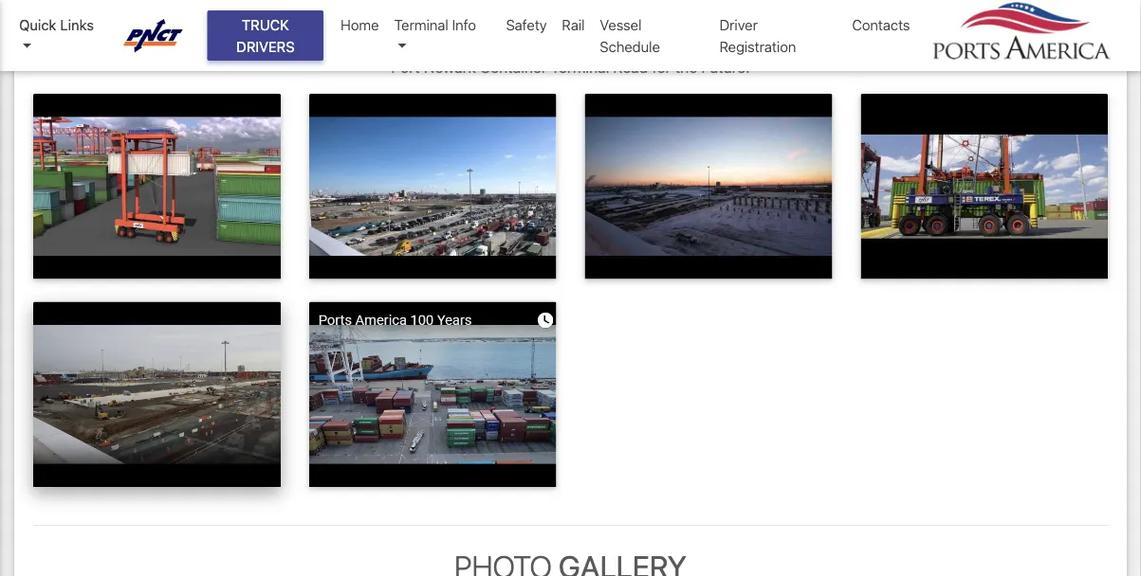 Task type: locate. For each thing, give the bounding box(es) containing it.
rail
[[562, 17, 585, 33]]

quick links link
[[19, 14, 106, 57]]

driver
[[720, 17, 758, 33]]

terminal info
[[394, 17, 476, 33]]

video image
[[33, 94, 281, 279], [309, 94, 556, 279], [585, 94, 832, 279], [861, 94, 1108, 279], [33, 302, 281, 488], [309, 302, 556, 488]]

0 vertical spatial terminal
[[394, 17, 449, 33]]

rail link
[[554, 7, 592, 43]]

terminal left info
[[394, 17, 449, 33]]

safety
[[506, 17, 547, 33]]

1 horizontal spatial terminal
[[551, 58, 609, 76]]

vessel schedule
[[600, 17, 660, 55]]

terminal down video gallery
[[551, 58, 609, 76]]

for
[[652, 58, 671, 76]]

container
[[480, 58, 547, 76]]

vessel schedule link
[[592, 7, 712, 65]]

home link
[[333, 7, 387, 43]]

links
[[60, 17, 94, 33]]

video
[[461, 12, 546, 48]]

read
[[613, 58, 648, 76]]

drivers
[[236, 38, 295, 55]]

future.
[[701, 58, 750, 76]]

home
[[341, 17, 379, 33]]

1 vertical spatial terminal
[[551, 58, 609, 76]]

terminal info link
[[387, 7, 499, 65]]

safety link
[[499, 7, 554, 43]]

terminal
[[394, 17, 449, 33], [551, 58, 609, 76]]



Task type: vqa. For each thing, say whether or not it's contained in the screenshot.
the bottom Terminal
yes



Task type: describe. For each thing, give the bounding box(es) containing it.
truck drivers
[[236, 17, 295, 55]]

vessel
[[600, 17, 642, 33]]

schedule
[[600, 38, 660, 55]]

video gallery
[[461, 12, 680, 48]]

port newark container terminal read for the future.
[[391, 58, 750, 76]]

contacts
[[852, 17, 910, 33]]

newark
[[424, 58, 476, 76]]

the
[[675, 58, 697, 76]]

driver registration
[[720, 17, 796, 55]]

contacts link
[[845, 7, 918, 43]]

truck
[[242, 17, 289, 33]]

0 horizontal spatial terminal
[[394, 17, 449, 33]]

registration
[[720, 38, 796, 55]]

driver registration link
[[712, 7, 845, 65]]

truck drivers link
[[207, 10, 324, 61]]

gallery
[[552, 12, 680, 48]]

quick links
[[19, 17, 94, 33]]

port
[[391, 58, 420, 76]]

info
[[452, 17, 476, 33]]

quick
[[19, 17, 56, 33]]



